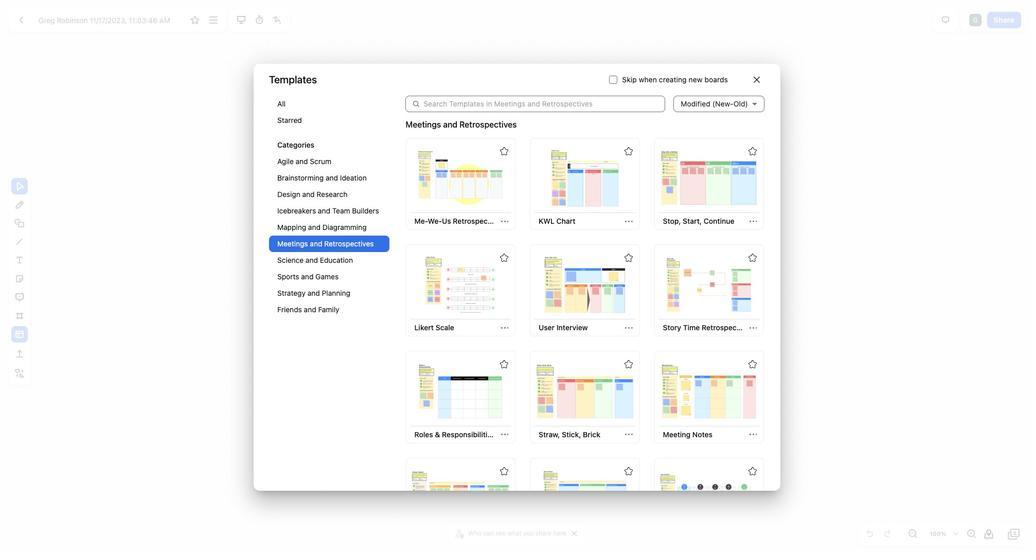 Task type: locate. For each thing, give the bounding box(es) containing it.
story
[[663, 323, 682, 332]]

friends and family
[[277, 305, 340, 314]]

all
[[277, 99, 286, 108]]

retrospectives inside status
[[460, 120, 517, 129]]

meetings inside status
[[406, 120, 441, 129]]

more options for me-we-us retrospective image
[[501, 218, 509, 225]]

likert scale button
[[411, 320, 459, 336]]

meetings and retrospectives element
[[405, 137, 766, 554]]

categories element
[[269, 95, 389, 328]]

1 vertical spatial meetings and retrospectives
[[277, 239, 374, 248]]

comment panel image
[[940, 14, 952, 26]]

card for template story time retrospective element
[[655, 245, 764, 337]]

0 vertical spatial retrospective
[[453, 217, 500, 225]]

1 vertical spatial meetings
[[277, 239, 308, 248]]

meeting
[[663, 430, 691, 439]]

upload pdfs and images image
[[13, 348, 26, 360]]

0 vertical spatial meetings
[[406, 120, 441, 129]]

card for template me-we-us retrospective element
[[406, 138, 516, 230]]

0 horizontal spatial meetings
[[277, 239, 308, 248]]

card for template kwl chart element
[[530, 138, 640, 230]]

meetings and retrospectives
[[406, 120, 517, 129], [277, 239, 374, 248]]

star this whiteboard image down the more options for roles & responsibilities icon
[[500, 467, 509, 476]]

mapping and diagramming
[[277, 223, 367, 231]]

responsibilities
[[442, 430, 496, 439]]

retrospective inside button
[[702, 323, 749, 332]]

skip when creating new boards
[[623, 75, 728, 84]]

meeting notes
[[663, 430, 713, 439]]

card for template straw, stick, brick element
[[530, 351, 640, 444]]

meetings inside categories element
[[277, 239, 308, 248]]

0 vertical spatial meetings and retrospectives
[[406, 120, 517, 129]]

star this whiteboard image
[[189, 14, 201, 26], [625, 147, 633, 155], [749, 147, 757, 155], [500, 254, 509, 262], [749, 254, 757, 262], [625, 361, 633, 369], [625, 467, 633, 476], [749, 467, 757, 476]]

new
[[689, 75, 703, 84]]

builders
[[352, 206, 379, 215]]

1 horizontal spatial retrospective
[[702, 323, 749, 332]]

thumbnail for sprint review image
[[536, 470, 634, 527]]

0 horizontal spatial retrospectives
[[324, 239, 374, 248]]

modified
[[681, 99, 711, 108]]

when
[[639, 75, 657, 84]]

star this whiteboard image inside card for template sprint review element
[[625, 467, 633, 476]]

thumbnail for story time retrospective image
[[661, 256, 759, 314]]

star this whiteboard image down more options for likert scale icon
[[500, 361, 509, 369]]

retrospective left more options for me-we-us retrospective image at left
[[453, 217, 500, 225]]

stop, start, continue
[[663, 217, 735, 225]]

1 horizontal spatial meetings
[[406, 120, 441, 129]]

continue
[[704, 217, 735, 225]]

retrospectives
[[460, 120, 517, 129], [324, 239, 374, 248]]

strategy
[[277, 289, 306, 297]]

education
[[320, 256, 353, 264]]

meetings and retrospectives status
[[406, 118, 517, 131]]

1 vertical spatial retrospectives
[[324, 239, 374, 248]]

0 vertical spatial retrospectives
[[460, 120, 517, 129]]

share
[[536, 530, 552, 537]]

more options for stop, start, continue image
[[750, 218, 757, 225]]

1 vertical spatial retrospective
[[702, 323, 749, 332]]

likert
[[415, 323, 434, 332]]

roles & responsibilities
[[415, 430, 496, 439]]

more tools image
[[13, 367, 26, 380]]

star this whiteboard image down meetings and retrospectives status
[[500, 147, 509, 155]]

star this whiteboard image down 'more options for story time retrospective' icon
[[749, 361, 757, 369]]

pages image
[[1008, 528, 1021, 541]]

more options for roles & responsibilities image
[[501, 431, 509, 439]]

meetings
[[406, 120, 441, 129], [277, 239, 308, 248]]

star this whiteboard image inside card for template roles & responsibilities element
[[500, 361, 509, 369]]

0 horizontal spatial meetings and retrospectives
[[277, 239, 374, 248]]

1 horizontal spatial retrospectives
[[460, 120, 517, 129]]

laser image
[[271, 14, 284, 26]]

star this whiteboard image
[[500, 147, 509, 155], [625, 254, 633, 262], [500, 361, 509, 369], [749, 361, 757, 369], [500, 467, 509, 476]]

creating
[[659, 75, 687, 84]]

present image
[[235, 14, 247, 26]]

straw, stick, brick button
[[535, 427, 605, 443]]

card for template stop, start, continue element
[[655, 138, 764, 230]]

card for template gap analysis element
[[655, 458, 764, 551]]

kwl chart
[[539, 217, 576, 225]]

user interview
[[539, 323, 588, 332]]

zoom out image
[[907, 528, 919, 541]]

time
[[684, 323, 700, 332]]

straw, stick, brick
[[539, 430, 601, 439]]

card for template meeting notes element
[[655, 351, 764, 444]]

card for template user interview element
[[530, 245, 640, 337]]

who can see what you share here
[[469, 530, 567, 537]]

star this whiteboard image inside card for template straw, stick, brick element
[[625, 361, 633, 369]]

icebreakers
[[277, 206, 316, 215]]

star this whiteboard image inside card for template kwl chart element
[[625, 147, 633, 155]]

star this whiteboard image inside card for template user interview element
[[625, 254, 633, 262]]

sports and games
[[277, 272, 339, 281]]

1 horizontal spatial meetings and retrospectives
[[406, 120, 517, 129]]

retrospectives inside categories element
[[324, 239, 374, 248]]

and
[[443, 120, 458, 129], [296, 157, 308, 166], [326, 173, 338, 182], [302, 190, 315, 198], [318, 206, 330, 215], [308, 223, 321, 231], [310, 239, 322, 248], [306, 256, 318, 264], [301, 272, 314, 281], [308, 289, 320, 297], [304, 305, 316, 314]]

thumbnail for meeting notes image
[[661, 363, 759, 420]]

brick
[[583, 430, 601, 439]]

who can see what you share here button
[[454, 526, 569, 542]]

brainstorming
[[277, 173, 324, 182]]

roles
[[415, 430, 433, 439]]

retrospective
[[453, 217, 500, 225], [702, 323, 749, 332]]

ideation
[[340, 173, 367, 182]]

star this whiteboard image for user interview
[[625, 254, 633, 262]]

star this whiteboard image down more options for kwl chart icon on the top right of the page
[[625, 254, 633, 262]]

sports
[[277, 272, 299, 281]]

(new-
[[713, 99, 734, 108]]

design and research
[[277, 190, 348, 198]]

scale
[[436, 323, 455, 332]]

0 horizontal spatial retrospective
[[453, 217, 500, 225]]

templates image
[[13, 328, 26, 341]]

we-
[[428, 217, 442, 225]]

meeting notes button
[[659, 427, 717, 443]]

interview
[[557, 323, 588, 332]]

thumbnail for me-we-us retrospective image
[[412, 149, 510, 207]]

zoom in image
[[966, 528, 978, 541]]

retrospective left 'more options for story time retrospective' icon
[[702, 323, 749, 332]]

science and education
[[277, 256, 353, 264]]



Task type: vqa. For each thing, say whether or not it's contained in the screenshot.
boards
yes



Task type: describe. For each thing, give the bounding box(es) containing it.
Document name text field
[[31, 12, 185, 28]]

me-we-us retrospective button
[[411, 213, 500, 230]]

star this whiteboard image for meeting notes
[[749, 361, 757, 369]]

categories
[[277, 140, 315, 149]]

thumbnail for change request image
[[412, 470, 510, 527]]

agile and scrum
[[277, 157, 332, 166]]

agile
[[277, 157, 294, 166]]

dashboard image
[[15, 14, 27, 26]]

us
[[442, 217, 451, 225]]

team
[[332, 206, 350, 215]]

thumbnail for straw, stick, brick image
[[536, 363, 634, 420]]

starred
[[277, 116, 302, 124]]

%
[[941, 531, 947, 537]]

card for template change request element
[[406, 458, 516, 551]]

science
[[277, 256, 304, 264]]

retrospective inside button
[[453, 217, 500, 225]]

more options image
[[207, 14, 220, 26]]

thumbnail for gap analysis image
[[661, 470, 759, 527]]

what
[[508, 530, 522, 537]]

card for template roles & responsibilities element
[[406, 351, 516, 444]]

user interview button
[[535, 320, 592, 336]]

stop,
[[663, 217, 681, 225]]

user
[[539, 323, 555, 332]]

friends
[[277, 305, 302, 314]]

family
[[318, 305, 340, 314]]

star this whiteboard image for roles & responsibilities
[[500, 361, 509, 369]]

scrum
[[310, 157, 332, 166]]

100
[[930, 531, 941, 537]]

thumbnail for kwl chart image
[[536, 149, 634, 207]]

and inside status
[[443, 120, 458, 129]]

games
[[316, 272, 339, 281]]

more options for meeting notes image
[[750, 431, 757, 439]]

story time retrospective button
[[659, 320, 749, 336]]

star this whiteboard image inside card for template gap analysis element
[[749, 467, 757, 476]]

design
[[277, 190, 301, 198]]

star this whiteboard image inside card for template change request element
[[500, 467, 509, 476]]

stop, start, continue button
[[659, 213, 739, 230]]

more options for straw, stick, brick image
[[626, 431, 633, 439]]

stick,
[[562, 430, 581, 439]]

templates
[[269, 74, 317, 85]]

old)
[[734, 99, 749, 108]]

me-
[[415, 217, 428, 225]]

kwl
[[539, 217, 555, 225]]

star this whiteboard image for me-we-us retrospective
[[500, 147, 509, 155]]

more options for user interview image
[[626, 324, 633, 332]]

thumbnail for likert scale image
[[412, 256, 510, 314]]

planning
[[322, 289, 351, 297]]

more options for likert scale image
[[501, 324, 509, 332]]

strategy and planning
[[277, 289, 351, 297]]

timer image
[[253, 14, 266, 26]]

card for template sprint review element
[[530, 458, 640, 551]]

&
[[435, 430, 440, 439]]

roles & responsibilities button
[[411, 427, 499, 443]]

modified (new-old)
[[681, 99, 749, 108]]

more options for kwl chart image
[[626, 218, 633, 225]]

kwl chart button
[[535, 213, 580, 230]]

story time retrospective
[[663, 323, 749, 332]]

chart
[[557, 217, 576, 225]]

notes
[[693, 430, 713, 439]]

thumbnail for roles & responsibilities image
[[412, 363, 510, 420]]

modified (new-old) button
[[674, 87, 765, 120]]

start,
[[683, 217, 702, 225]]

share
[[994, 15, 1015, 24]]

mapping
[[277, 223, 306, 231]]

icebreakers and team builders
[[277, 206, 379, 215]]

thumbnail for user interview image
[[536, 256, 634, 314]]

can
[[484, 530, 494, 537]]

card for template likert scale element
[[406, 245, 516, 337]]

Search Templates in Meetings and Retrospectives text field
[[424, 95, 666, 112]]

here
[[554, 530, 567, 537]]

diagramming
[[323, 223, 367, 231]]

brainstorming and ideation
[[277, 173, 367, 182]]

likert scale
[[415, 323, 455, 332]]

boards
[[705, 75, 728, 84]]

you
[[524, 530, 534, 537]]

meetings and retrospectives inside categories element
[[277, 239, 374, 248]]

research
[[317, 190, 348, 198]]

straw,
[[539, 430, 560, 439]]

more options for story time retrospective image
[[750, 324, 757, 332]]

100 %
[[930, 531, 947, 537]]

me-we-us retrospective
[[415, 217, 500, 225]]

who
[[469, 530, 482, 537]]

see
[[496, 530, 506, 537]]

skip
[[623, 75, 637, 84]]

thumbnail for stop, start, continue image
[[661, 149, 759, 207]]

share button
[[988, 12, 1022, 28]]



